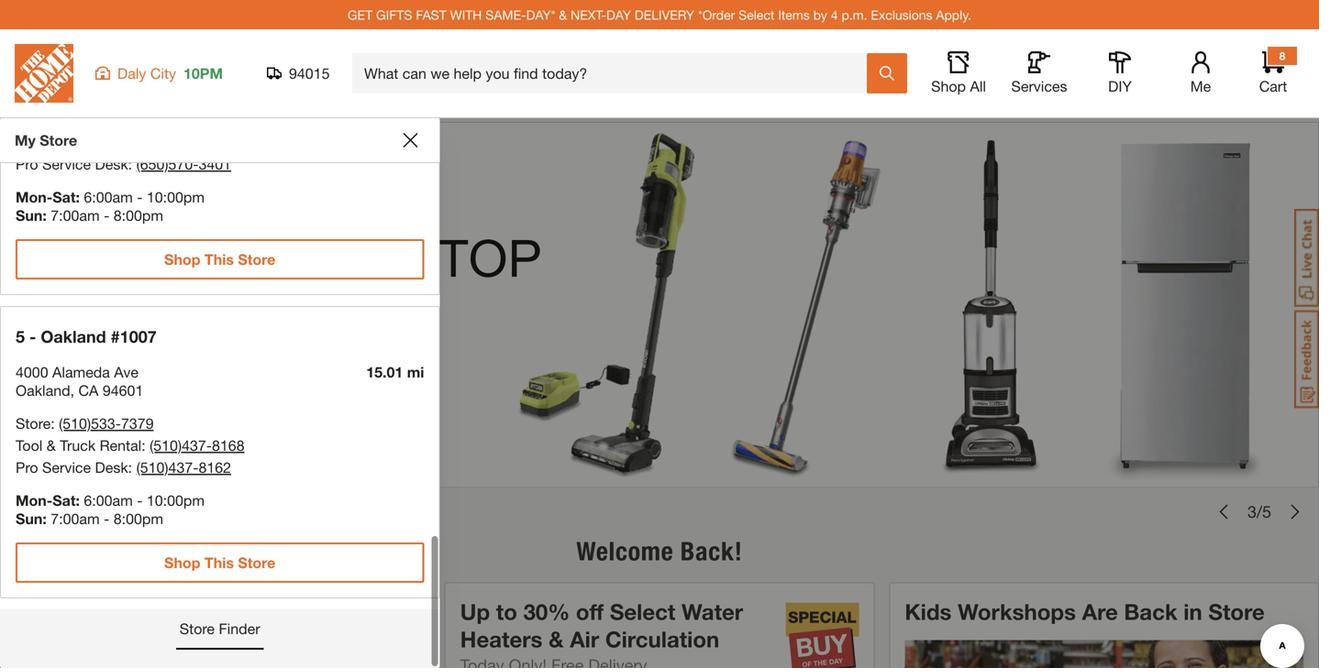 Task type: vqa. For each thing, say whether or not it's contained in the screenshot.
(F)
no



Task type: describe. For each thing, give the bounding box(es) containing it.
circulation
[[605, 626, 719, 653]]

store : (650)525-9343 tool & truck rental pro service desk : (650)570-3401
[[16, 111, 231, 173]]

with
[[450, 7, 482, 22]]

day
[[606, 7, 631, 22]]

in
[[1184, 599, 1202, 625]]

up to 30% off select water heaters & air circulation
[[460, 599, 743, 653]]

- down store : (650)525-9343 tool & truck rental pro service desk : (650)570-3401
[[104, 207, 109, 224]]

pro inside the store : (510)533-7379 tool & truck rental : (510)437-8168 pro service desk : (510)437-8162
[[16, 459, 38, 476]]

get
[[348, 7, 373, 22]]

proterra 80 gal. 10-year hybrid high efficiency heat pump tank electric water heater with leak detection & auto shutoff image
[[38, 644, 211, 669]]

store inside store : (650)525-9343 tool & truck rental pro service desk : (650)570-3401
[[16, 111, 51, 129]]

kids workshops are back in store
[[905, 599, 1265, 625]]

service inside store : (650)525-9343 tool & truck rental pro service desk : (650)570-3401
[[42, 155, 91, 173]]

15.01
[[366, 363, 403, 381]]

#
[[111, 327, 120, 347]]

desk inside the store : (510)533-7379 tool & truck rental : (510)437-8168 pro service desk : (510)437-8162
[[95, 459, 128, 476]]

1007
[[120, 327, 157, 347]]

30%
[[523, 599, 570, 625]]

daly city 10pm
[[117, 65, 223, 82]]

next slide image
[[1288, 505, 1303, 520]]

previous slide image
[[1216, 505, 1231, 520]]

me
[[1190, 78, 1211, 95]]

4000 alameda ave oakland , ca 94601
[[16, 363, 143, 399]]

water
[[682, 599, 743, 625]]

get gifts fast with same-day* & next-day delivery *order select items by 4 p.m. exclusions apply.
[[348, 7, 972, 22]]

welcome
[[576, 537, 674, 567]]

city
[[150, 65, 176, 82]]

p.m.
[[842, 7, 867, 22]]

delivery
[[635, 7, 694, 22]]

store finder link
[[176, 610, 264, 650]]

off
[[576, 599, 604, 625]]

ca
[[78, 382, 99, 399]]

94601
[[103, 382, 143, 399]]

- down (650)570-
[[137, 189, 143, 206]]

tool for (650)525-
[[16, 133, 42, 151]]

7379
[[121, 415, 154, 432]]

shop all button
[[929, 51, 988, 95]]

gifts
[[376, 7, 412, 22]]

1 8:00pm from the top
[[114, 207, 163, 224]]

cart 8
[[1259, 50, 1287, 95]]

items
[[778, 7, 810, 22]]

1 7:00am from the top
[[51, 207, 100, 224]]

drawer close image
[[403, 133, 418, 148]]

& right day*
[[559, 7, 567, 22]]

& inside up to 30% off select water heaters & air circulation
[[549, 626, 564, 653]]

1 mon-sat: 6:00am - 10:00pm sun: 7:00am - 8:00pm shop this store from the top
[[16, 189, 275, 268]]

cart
[[1259, 78, 1287, 95]]

diy button
[[1091, 51, 1149, 95]]

8162
[[199, 459, 231, 476]]

2 8:00pm from the top
[[114, 510, 163, 528]]

0 vertical spatial (510)437-
[[150, 437, 212, 454]]

ave
[[114, 363, 139, 381]]

(510)533-
[[59, 415, 121, 432]]

oakland inside 4000 alameda ave oakland , ca 94601
[[16, 382, 70, 399]]

viewed
[[113, 599, 189, 625]]

4
[[831, 7, 838, 22]]

all
[[970, 78, 986, 95]]

2 6:00am from the top
[[84, 492, 133, 509]]

heaters
[[460, 626, 543, 653]]

shop inside shop all button
[[931, 78, 966, 95]]

kids
[[905, 599, 952, 625]]

2 this from the top
[[204, 554, 234, 572]]

2 sun: from the top
[[16, 510, 47, 528]]

the home depot logo image
[[15, 44, 73, 103]]

94015
[[289, 65, 330, 82]]

exclusions
[[871, 7, 933, 22]]

desk inside store : (650)525-9343 tool & truck rental pro service desk : (650)570-3401
[[95, 155, 128, 173]]

3401
[[199, 155, 231, 173]]

2 mon- from the top
[[16, 492, 53, 509]]

1 vertical spatial shop
[[164, 251, 200, 268]]

1 shop this store button from the top
[[16, 239, 424, 280]]

(650)525-9343 link
[[59, 111, 154, 129]]

4000
[[16, 363, 48, 381]]

(510)533-7379 link
[[59, 415, 154, 432]]

2 vertical spatial shop
[[164, 554, 200, 572]]

recently viewed
[[16, 599, 189, 625]]

2 mon-sat: 6:00am - 10:00pm sun: 7:00am - 8:00pm shop this store from the top
[[16, 492, 275, 572]]

- up the 4000
[[29, 327, 36, 347]]

15.01 mi
[[366, 363, 424, 381]]

10pm
[[183, 65, 223, 82]]

1 sun: from the top
[[16, 207, 47, 224]]

pro inside store : (650)525-9343 tool & truck rental pro service desk : (650)570-3401
[[16, 155, 38, 173]]

(650)570-
[[136, 155, 199, 173]]

0 vertical spatial 5
[[16, 327, 25, 347]]

shop all
[[931, 78, 986, 95]]

1 vertical spatial (510)437-
[[136, 459, 199, 476]]

services
[[1011, 78, 1067, 95]]

1 vertical spatial 5
[[1262, 502, 1271, 522]]



Task type: locate. For each thing, give the bounding box(es) containing it.
6:00am down the store : (510)533-7379 tool & truck rental : (510)437-8168 pro service desk : (510)437-8162
[[84, 492, 133, 509]]

next-
[[571, 7, 606, 22]]

(510)437-8162 link
[[136, 459, 231, 476]]

1 vertical spatial desk
[[95, 459, 128, 476]]

1 vertical spatial tool
[[16, 437, 42, 454]]

mon-sat: 6:00am - 10:00pm sun: 7:00am - 8:00pm shop this store
[[16, 189, 275, 268], [16, 492, 275, 572]]

94015 button
[[267, 64, 330, 83]]

same-
[[486, 7, 526, 22]]

day*
[[526, 7, 555, 22]]

1 vertical spatial sun:
[[16, 510, 47, 528]]

truck down (510)533-
[[60, 437, 96, 454]]

mi
[[407, 363, 424, 381]]

alameda
[[52, 363, 110, 381]]

- down the (510)437-8162 link
[[137, 492, 143, 509]]

&
[[559, 7, 567, 22], [47, 133, 56, 151], [47, 437, 56, 454], [549, 626, 564, 653]]

service inside the store : (510)533-7379 tool & truck rental : (510)437-8168 pro service desk : (510)437-8162
[[42, 459, 91, 476]]

2 pro from the top
[[16, 459, 38, 476]]

service down (510)533-
[[42, 459, 91, 476]]

rental inside the store : (510)533-7379 tool & truck rental : (510)437-8168 pro service desk : (510)437-8162
[[100, 437, 141, 454]]

diy
[[1108, 78, 1132, 95]]

store : (510)533-7379 tool & truck rental : (510)437-8168 pro service desk : (510)437-8162
[[16, 415, 245, 476]]

select
[[739, 7, 775, 22], [610, 599, 675, 625]]

2 rental from the top
[[100, 437, 141, 454]]

0 vertical spatial shop
[[931, 78, 966, 95]]

finder
[[219, 620, 260, 638]]

1 vertical spatial mon-
[[16, 492, 53, 509]]

5 - oakland # 1007
[[16, 327, 157, 347]]

(650)525-
[[59, 111, 121, 129]]

0 vertical spatial service
[[42, 155, 91, 173]]

0 horizontal spatial select
[[610, 599, 675, 625]]

tool down the home depot logo
[[16, 133, 42, 151]]

store finder
[[180, 620, 260, 638]]

& down 4000 alameda ave oakland , ca 94601
[[47, 437, 56, 454]]

3 / 5
[[1248, 502, 1271, 522]]

0 vertical spatial mon-sat: 6:00am - 10:00pm sun: 7:00am - 8:00pm shop this store
[[16, 189, 275, 268]]

1 tool from the top
[[16, 133, 42, 151]]

oakland down the 4000
[[16, 382, 70, 399]]

0 vertical spatial mon-
[[16, 189, 53, 206]]

1 vertical spatial this
[[204, 554, 234, 572]]

rental for 7379
[[100, 437, 141, 454]]

tool
[[16, 133, 42, 151], [16, 437, 42, 454]]

2 shop this store button from the top
[[16, 543, 424, 583]]

truck down '(650)525-'
[[60, 133, 96, 151]]

1 horizontal spatial select
[[739, 7, 775, 22]]

2 desk from the top
[[95, 459, 128, 476]]

7:00am down my store
[[51, 207, 100, 224]]

select up circulation
[[610, 599, 675, 625]]

-
[[137, 189, 143, 206], [104, 207, 109, 224], [29, 327, 36, 347], [137, 492, 143, 509], [104, 510, 109, 528]]

8:00pm down (650)570-
[[114, 207, 163, 224]]

tool down the 4000
[[16, 437, 42, 454]]

5 right 3
[[1262, 502, 1271, 522]]

(650)570-3401 link
[[136, 155, 231, 173]]

1 truck from the top
[[60, 133, 96, 151]]

5 up the 4000
[[16, 327, 25, 347]]

1 pro from the top
[[16, 155, 38, 173]]

7:00am
[[51, 207, 100, 224], [51, 510, 100, 528]]

workshops
[[958, 599, 1076, 625]]

2 sat: from the top
[[53, 492, 80, 509]]

(510)437-
[[150, 437, 212, 454], [136, 459, 199, 476]]

1 vertical spatial service
[[42, 459, 91, 476]]

2 10:00pm from the top
[[147, 492, 205, 509]]

0 vertical spatial 6:00am
[[84, 189, 133, 206]]

1 sat: from the top
[[53, 189, 80, 206]]

rental
[[100, 133, 141, 151], [100, 437, 141, 454]]

:
[[51, 111, 55, 129], [128, 155, 132, 173], [51, 415, 55, 432], [141, 437, 146, 454], [128, 459, 132, 476]]

by
[[813, 7, 827, 22]]

8:00pm
[[114, 207, 163, 224], [114, 510, 163, 528]]

oakland up alameda
[[41, 327, 106, 347]]

/
[[1257, 502, 1262, 522]]

welcome back!
[[576, 537, 743, 567]]

2 truck from the top
[[60, 437, 96, 454]]

sun:
[[16, 207, 47, 224], [16, 510, 47, 528]]

desk down (650)525-9343 link
[[95, 155, 128, 173]]

shop
[[931, 78, 966, 95], [164, 251, 200, 268], [164, 554, 200, 572]]

3
[[1248, 502, 1257, 522]]

select inside up to 30% off select water heaters & air circulation
[[610, 599, 675, 625]]

1 vertical spatial sat:
[[53, 492, 80, 509]]

10:00pm down the (510)437-8162 link
[[147, 492, 205, 509]]

1 vertical spatial 7:00am
[[51, 510, 100, 528]]

& inside the store : (510)533-7379 tool & truck rental : (510)437-8168 pro service desk : (510)437-8162
[[47, 437, 56, 454]]

1 rental from the top
[[100, 133, 141, 151]]

6:00am down store : (650)525-9343 tool & truck rental pro service desk : (650)570-3401
[[84, 189, 133, 206]]

2 tool from the top
[[16, 437, 42, 454]]

0 vertical spatial 10:00pm
[[147, 189, 205, 206]]

tool inside the store : (510)533-7379 tool & truck rental : (510)437-8168 pro service desk : (510)437-8162
[[16, 437, 42, 454]]

0 vertical spatial tool
[[16, 133, 42, 151]]

tool for (510)533-
[[16, 437, 42, 454]]

5
[[16, 327, 25, 347], [1262, 502, 1271, 522]]

1 vertical spatial 6:00am
[[84, 492, 133, 509]]

*order
[[698, 7, 735, 22]]

0 vertical spatial 7:00am
[[51, 207, 100, 224]]

0 vertical spatial truck
[[60, 133, 96, 151]]

store
[[16, 111, 51, 129], [40, 132, 77, 149], [238, 251, 275, 268], [16, 415, 51, 432], [238, 554, 275, 572], [1208, 599, 1265, 625], [180, 620, 215, 638]]

& right my
[[47, 133, 56, 151]]

1 vertical spatial 8:00pm
[[114, 510, 163, 528]]

daly
[[117, 65, 146, 82]]

air
[[570, 626, 599, 653]]

sat: down my store
[[53, 189, 80, 206]]

8
[[1279, 50, 1285, 62]]

mon-
[[16, 189, 53, 206], [16, 492, 53, 509]]

1 vertical spatial mon-sat: 6:00am - 10:00pm sun: 7:00am - 8:00pm shop this store
[[16, 492, 275, 572]]

8168
[[212, 437, 245, 454]]

1 vertical spatial rental
[[100, 437, 141, 454]]

0 vertical spatial select
[[739, 7, 775, 22]]

1 service from the top
[[42, 155, 91, 173]]

tool inside store : (650)525-9343 tool & truck rental pro service desk : (650)570-3401
[[16, 133, 42, 151]]

1 vertical spatial 10:00pm
[[147, 492, 205, 509]]

0 vertical spatial oakland
[[41, 327, 106, 347]]

1 vertical spatial truck
[[60, 437, 96, 454]]

0 vertical spatial pro
[[16, 155, 38, 173]]

1 10:00pm from the top
[[147, 189, 205, 206]]

0 vertical spatial 8:00pm
[[114, 207, 163, 224]]

apply.
[[936, 7, 972, 22]]

m18 18-volt lithium-ion high output xc 8.0 ah and 6.0 ah battery (2-pack) image
[[226, 644, 400, 669]]

0 vertical spatial sun:
[[16, 207, 47, 224]]

mon-sat: 6:00am - 10:00pm sun: 7:00am - 8:00pm shop this store down the (510)437-8162 link
[[16, 492, 275, 572]]

1 mon- from the top
[[16, 189, 53, 206]]

my
[[15, 132, 36, 149]]

(510)437- up the (510)437-8162 link
[[150, 437, 212, 454]]

up
[[460, 599, 490, 625]]

9343
[[121, 111, 154, 129]]

recently
[[16, 599, 107, 625]]

1 vertical spatial oakland
[[16, 382, 70, 399]]

- down the store : (510)533-7379 tool & truck rental : (510)437-8168 pro service desk : (510)437-8162
[[104, 510, 109, 528]]

What can we help you find today? search field
[[364, 54, 866, 93]]

my store
[[15, 132, 77, 149]]

oakland
[[41, 327, 106, 347], [16, 382, 70, 399]]

2 7:00am from the top
[[51, 510, 100, 528]]

desk down (510)533-7379 link
[[95, 459, 128, 476]]

truck for (510)533-
[[60, 437, 96, 454]]

truck inside store : (650)525-9343 tool & truck rental pro service desk : (650)570-3401
[[60, 133, 96, 151]]

,
[[70, 382, 74, 399]]

rental for 9343
[[100, 133, 141, 151]]

select left items
[[739, 7, 775, 22]]

1 vertical spatial pro
[[16, 459, 38, 476]]

desk
[[95, 155, 128, 173], [95, 459, 128, 476]]

(510)437- down (510)437-8168 link
[[136, 459, 199, 476]]

truck
[[60, 133, 96, 151], [60, 437, 96, 454]]

shop this store button
[[16, 239, 424, 280], [16, 543, 424, 583]]

1 vertical spatial shop this store button
[[16, 543, 424, 583]]

store inside the store : (510)533-7379 tool & truck rental : (510)437-8168 pro service desk : (510)437-8162
[[16, 415, 51, 432]]

1 horizontal spatial 5
[[1262, 502, 1271, 522]]

(510)437-8168 link
[[150, 437, 245, 454]]

1 vertical spatial select
[[610, 599, 675, 625]]

back!
[[680, 537, 743, 567]]

rental down (650)525-9343 link
[[100, 133, 141, 151]]

back
[[1124, 599, 1178, 625]]

6:00am
[[84, 189, 133, 206], [84, 492, 133, 509]]

sat: down (510)533-
[[53, 492, 80, 509]]

1 6:00am from the top
[[84, 189, 133, 206]]

0 vertical spatial sat:
[[53, 189, 80, 206]]

are
[[1082, 599, 1118, 625]]

1 this from the top
[[204, 251, 234, 268]]

me button
[[1171, 51, 1230, 95]]

0 vertical spatial rental
[[100, 133, 141, 151]]

7:00am down the store : (510)533-7379 tool & truck rental : (510)437-8168 pro service desk : (510)437-8162
[[51, 510, 100, 528]]

services button
[[1010, 51, 1069, 95]]

10:00pm
[[147, 189, 205, 206], [147, 492, 205, 509]]

kids workshops image
[[905, 641, 1304, 669]]

0 vertical spatial desk
[[95, 155, 128, 173]]

this
[[204, 251, 234, 268], [204, 554, 234, 572]]

special buy logo image
[[786, 602, 859, 669]]

feedback link image
[[1294, 310, 1319, 409]]

2 service from the top
[[42, 459, 91, 476]]

rental inside store : (650)525-9343 tool & truck rental pro service desk : (650)570-3401
[[100, 133, 141, 151]]

truck for (650)525-
[[60, 133, 96, 151]]

8:00pm down the (510)437-8162 link
[[114, 510, 163, 528]]

0 vertical spatial this
[[204, 251, 234, 268]]

& inside store : (650)525-9343 tool & truck rental pro service desk : (650)570-3401
[[47, 133, 56, 151]]

to
[[496, 599, 517, 625]]

0 vertical spatial shop this store button
[[16, 239, 424, 280]]

truck inside the store : (510)533-7379 tool & truck rental : (510)437-8168 pro service desk : (510)437-8162
[[60, 437, 96, 454]]

10:00pm down the (650)570-3401 link
[[147, 189, 205, 206]]

rental down (510)533-7379 link
[[100, 437, 141, 454]]

& left the 'air'
[[549, 626, 564, 653]]

service down my store
[[42, 155, 91, 173]]

sat:
[[53, 189, 80, 206], [53, 492, 80, 509]]

1 desk from the top
[[95, 155, 128, 173]]

0 horizontal spatial 5
[[16, 327, 25, 347]]

fast
[[416, 7, 447, 22]]

mon-sat: 6:00am - 10:00pm sun: 7:00am - 8:00pm shop this store down (650)570-
[[16, 189, 275, 268]]



